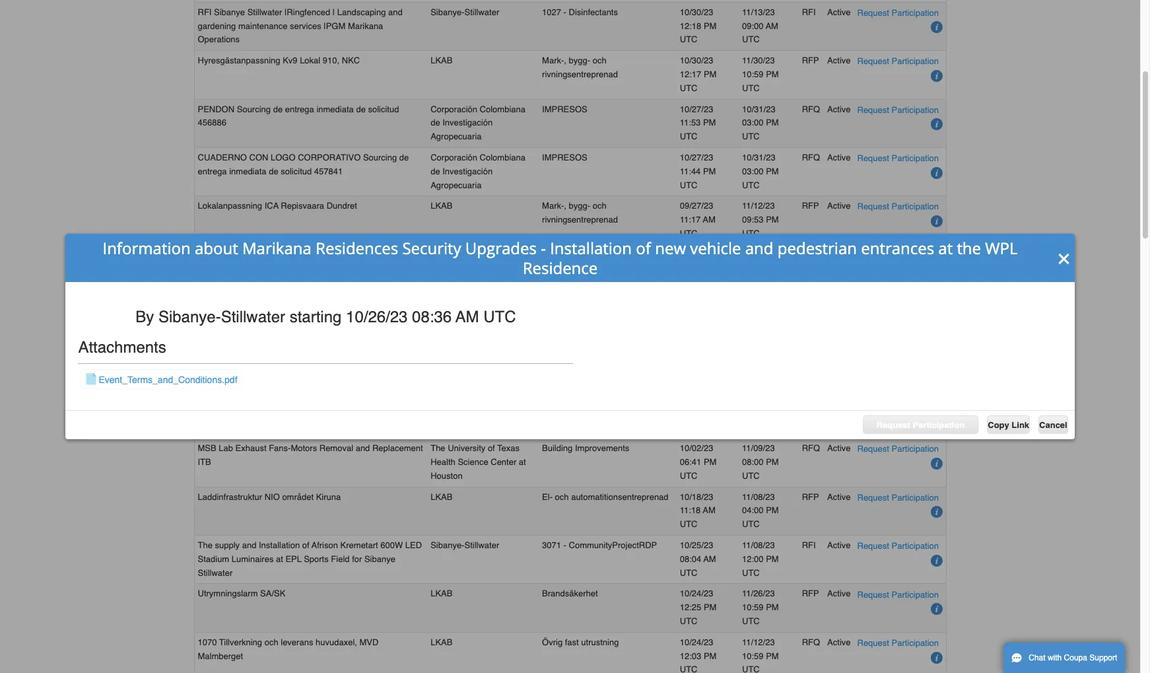 Task type: vqa. For each thing, say whether or not it's contained in the screenshot.


Task type: locate. For each thing, give the bounding box(es) containing it.
request participation button
[[858, 6, 939, 20], [858, 54, 939, 68], [858, 103, 939, 117], [858, 151, 939, 165], [858, 200, 939, 214], [858, 248, 939, 262], [863, 416, 979, 434], [858, 442, 939, 456], [858, 491, 939, 504], [858, 539, 939, 553], [858, 588, 939, 601], [858, 636, 939, 650]]

0 horizontal spatial 10/26/23
[[346, 308, 408, 326]]

dundret
[[327, 201, 357, 211]]

rfp right 11/30/23 10:59 pm utc
[[802, 56, 820, 65]]

request inside information about marikana residences security upgrades - installation of new vehicle and pedestrian entrances at the wpl residence dialog
[[877, 420, 911, 430]]

10/27/23 up 11:53
[[680, 104, 714, 114]]

natura
[[198, 249, 224, 259]]

1 vertical spatial investigación
[[443, 166, 493, 176]]

rfi right 11/13/23
[[802, 7, 816, 17]]

request participation button for 10/27/23 11:53 pm utc
[[858, 103, 939, 117]]

0 horizontal spatial security
[[283, 395, 314, 405]]

0 vertical spatial the
[[431, 443, 446, 453]]

0 vertical spatial ,
[[564, 56, 567, 65]]

the inside information about marikana residences security upgrades - installation of new vehicle and pedestrian entrances at the wpl residence
[[957, 237, 982, 259]]

and up the luminaires
[[242, 540, 257, 550]]

pendon
[[198, 104, 235, 114]]

rfp right 11/27/23 10:59 pm utc
[[802, 249, 820, 259]]

the inside the university of texas health science center at houston
[[431, 443, 446, 453]]

and up exhaust on the left bottom of page
[[245, 409, 259, 419]]

0 horizontal spatial residence
[[198, 422, 238, 432]]

security inside information about marikana residences security upgrades - installation of new vehicle and pedestrian entrances at the wpl residence
[[403, 237, 461, 259]]

10/27/23 inside 10/27/23 11:44 pm utc
[[680, 153, 714, 162]]

information about marikana residences security upgrades - installation of new vehicle and pedestrian entrances at the wpl residence dialog
[[65, 234, 1075, 439]]

0 vertical spatial wpl
[[986, 237, 1018, 259]]

1 vertical spatial the
[[354, 409, 366, 419]]

11/12/23 down 11/26/23 10:59 pm utc
[[742, 637, 775, 647]]

5 rfp from the top
[[802, 589, 820, 599]]

1 horizontal spatial solicitud
[[368, 104, 399, 114]]

request participation for 10/24/23 12:03 pm utc
[[858, 638, 939, 648]]

pm right 11:53
[[703, 118, 716, 128]]

pm inside the 10/24/23 12:03 pm utc
[[704, 651, 717, 661]]

1 investigación from the top
[[443, 118, 493, 128]]

11/12/23 inside 11/12/23 09:53 pm utc
[[742, 201, 775, 211]]

utc inside 10/02/23 06:41 pm utc
[[680, 471, 698, 481]]

0 vertical spatial mark-, bygg- och rivningsentreprenad
[[542, 56, 618, 79]]

0 vertical spatial residences
[[316, 237, 398, 259]]

12:00 inside 11/08/23 12:00 pm utc
[[742, 554, 764, 564]]

lokalanpassning ica repisvaara dundret
[[198, 201, 357, 211]]

10/27/23 for 11:53
[[680, 104, 714, 114]]

center
[[491, 457, 517, 467]]

10/30/23 12:17 pm utc
[[680, 56, 717, 93]]

inmediata down con
[[229, 166, 267, 176]]

request for 10/24/23 12:25 pm utc
[[858, 590, 890, 599]]

2 lkab from the top
[[431, 201, 453, 211]]

2 10:59 from the top
[[742, 263, 764, 273]]

3 10/27/23 from the top
[[680, 249, 714, 259]]

0 vertical spatial sibanye-stillwater
[[431, 7, 500, 17]]

2 03:00 from the top
[[742, 166, 764, 176]]

itb
[[198, 457, 211, 467]]

rivningsentreprenad for 11:17
[[542, 215, 618, 225]]

residences up exhaust on the left bottom of page
[[236, 395, 280, 405]]

and right removal
[[356, 443, 370, 453]]

request for 09/27/23 11:17 am utc
[[858, 202, 890, 212]]

bygg-
[[569, 56, 591, 65], [569, 201, 591, 211]]

10/24/23 up 12:25
[[680, 589, 714, 599]]

1 vertical spatial 12:00
[[742, 554, 764, 564]]

1 vertical spatial sibanye-
[[158, 308, 221, 326]]

3 lkab from the top
[[431, 249, 453, 259]]

pm inside 11/08/23 12:00 pm utc
[[766, 554, 779, 564]]

stillwater inside the supply and installation of afrison kremetart 600w led stadium luminaires at epl sports field for sibanye stillwater
[[198, 568, 233, 578]]

pm inside the 10/30/23 12:17 pm utc
[[704, 69, 717, 79]]

security up motors
[[283, 395, 314, 405]]

3 rfp from the top
[[802, 249, 820, 259]]

1 bygg- from the top
[[569, 56, 591, 65]]

am inside 09/27/23 11:17 am utc
[[703, 215, 716, 225]]

upgrades inside information about marikana residences security upgrades - installation of new vehicle and pedestrian entrances at the wpl residence
[[466, 237, 537, 259]]

2 11/08/23 from the top
[[742, 540, 775, 550]]

1 sibanye-stillwater from the top
[[431, 7, 500, 17]]

10/31/23 03:00 pm utc down 11/30/23 10:59 pm utc
[[742, 104, 779, 141]]

pm down 11/26/23 10:59 pm utc
[[766, 651, 779, 661]]

1 vertical spatial 10/27/23
[[680, 153, 714, 162]]

request participation inside information about marikana residences security upgrades - installation of new vehicle and pedestrian entrances at the wpl residence dialog
[[877, 420, 965, 430]]

of inside information about marikana residences security upgrades - installation of new vehicle and pedestrian entrances at the wpl residence
[[636, 237, 651, 259]]

0 horizontal spatial residences
[[236, 395, 280, 405]]

2 mark- from the top
[[542, 201, 564, 211]]

10:59 down 11/26/23 10:59 pm utc
[[742, 651, 764, 661]]

1 corporación colombiana de investigación agropecuaria from the top
[[431, 104, 526, 141]]

0 vertical spatial colombiana
[[480, 104, 526, 114]]

participation for 09/27/23 11:17 am utc
[[892, 202, 939, 212]]

1 mark-, bygg- och rivningsentreprenad from the top
[[542, 56, 618, 79]]

10:59
[[742, 69, 764, 79], [742, 263, 764, 273], [742, 603, 764, 612], [742, 651, 764, 661]]

rfp for 11/27/23 10:59 pm utc
[[802, 249, 820, 259]]

the for the university of texas health science center at houston
[[431, 443, 446, 453]]

1 vertical spatial rivningsentreprenad
[[542, 215, 618, 225]]

1 horizontal spatial residences
[[316, 237, 398, 259]]

0 vertical spatial sibanye
[[214, 7, 245, 17]]

installation inside marikana residences security upgrades - installation of new vehicle and pedestrian entrances at the wpl residence
[[361, 395, 402, 405]]

participation for 10/27/23 11:53 pm utc
[[892, 105, 939, 115]]

2 vertical spatial marikana
[[198, 395, 233, 405]]

10/31/23
[[742, 104, 776, 114], [742, 153, 776, 162]]

9 active from the top
[[828, 540, 851, 550]]

pm right 12:18
[[704, 21, 717, 31]]

2 rivningsentreprenad from the top
[[542, 215, 618, 225]]

11/08/23 for 12:00
[[742, 540, 775, 550]]

1 vertical spatial 10/26/23
[[680, 395, 714, 405]]

sibanye- for rfi sibanye stillwater |ringfenced | landscaping and gardening maintenance services |pgm marikana operations
[[431, 7, 465, 17]]

marikana
[[348, 21, 383, 31], [242, 237, 312, 259], [198, 395, 233, 405]]

request participation for 10/27/23 11:53 pm utc
[[858, 105, 939, 115]]

pm inside 11/08/23 04:00 pm utc
[[766, 506, 779, 516]]

pm right 11:44
[[703, 166, 716, 176]]

marikana down landscaping
[[348, 21, 383, 31]]

utc inside 11/13/23 09:00 am utc
[[742, 35, 760, 44]]

replacement
[[372, 443, 423, 453]]

2 11/12/23 from the top
[[742, 637, 775, 647]]

pedestrian
[[778, 237, 857, 259], [262, 409, 302, 419]]

11/09/23 inside 11/09/23 12:00 pm utc
[[742, 395, 775, 405]]

området
[[282, 492, 314, 502]]

wpl up replacement
[[368, 409, 387, 419]]

övrig
[[542, 637, 563, 647]]

agropecuaria
[[431, 132, 482, 141], [431, 180, 482, 190]]

1070 tillverkning och leverans huvudaxel, mvd malmberget
[[198, 637, 379, 661]]

10/27/23 for 11:58
[[680, 249, 714, 259]]

1 10/30/23 from the top
[[680, 7, 714, 17]]

2 rfp from the top
[[802, 201, 820, 211]]

10/24/23 inside the 10/24/23 12:03 pm utc
[[680, 637, 714, 647]]

0 vertical spatial entrances
[[861, 237, 935, 259]]

10/30/23 up 12:18
[[680, 7, 714, 17]]

1 11/12/23 from the top
[[742, 201, 775, 211]]

active for 10/25/23 08:04 am utc
[[828, 540, 851, 550]]

0 vertical spatial sourcing
[[237, 104, 271, 114]]

1 , from the top
[[564, 56, 567, 65]]

active for 10/24/23 12:03 pm utc
[[828, 637, 851, 647]]

1 vertical spatial 10/31/23 03:00 pm utc
[[742, 153, 779, 190]]

10 active from the top
[[828, 589, 851, 599]]

new up 11:58
[[655, 237, 686, 259]]

new inside information about marikana residences security upgrades - installation of new vehicle and pedestrian entrances at the wpl residence
[[655, 237, 686, 259]]

2 mark-, bygg- och rivningsentreprenad from the top
[[542, 201, 618, 225]]

lkab for 1070 tillverkning och leverans huvudaxel, mvd malmberget
[[431, 637, 453, 647]]

4 rfq from the top
[[802, 637, 820, 647]]

0 horizontal spatial inmediata
[[229, 166, 267, 176]]

of up replacement
[[404, 395, 412, 405]]

11/12/23 inside 11/12/23 10:59 pm utc
[[742, 637, 775, 647]]

participation for 10/18/23 11:18 am utc
[[892, 493, 939, 502]]

1 rfp from the top
[[802, 56, 820, 65]]

motors
[[291, 443, 317, 453]]

10/31/23 03:00 pm utc
[[742, 104, 779, 141], [742, 153, 779, 190]]

sourcing inside cuaderno con logo corporativo sourcing de entrega inmediata de solicitud 457841
[[363, 153, 397, 162]]

0 horizontal spatial 08:36
[[412, 308, 452, 326]]

rfp right 11/12/23 09:53 pm utc
[[802, 201, 820, 211]]

cuaderno
[[198, 153, 247, 162]]

1 10/27/23 from the top
[[680, 104, 714, 114]]

2 agropecuaria from the top
[[431, 180, 482, 190]]

vehicle up 11:58
[[690, 237, 741, 259]]

1 vertical spatial bygg-
[[569, 201, 591, 211]]

2 impresos from the top
[[542, 153, 588, 162]]

11 active from the top
[[828, 637, 851, 647]]

1 horizontal spatial 08:36
[[680, 409, 702, 419]]

and inside msb lab exhaust fans-motors removal and replacement itb
[[356, 443, 370, 453]]

1 horizontal spatial entrega
[[285, 104, 314, 114]]

1 11/08/23 from the top
[[742, 492, 775, 502]]

pm down '11/27/23'
[[766, 263, 779, 273]]

0 vertical spatial entrega
[[285, 104, 314, 114]]

residence left konsulter at right top
[[523, 257, 598, 279]]

0 horizontal spatial the
[[354, 409, 366, 419]]

1 vertical spatial 10/30/23
[[680, 56, 714, 65]]

11/08/23 12:00 pm utc
[[742, 540, 779, 578]]

rfq for 10/02/23 06:41 pm utc
[[802, 443, 820, 453]]

1 vertical spatial corporación colombiana de investigación agropecuaria
[[431, 153, 526, 190]]

corporación for cuaderno con logo corporativo sourcing de entrega inmediata de solicitud 457841
[[431, 153, 478, 162]]

request for 10/24/23 12:03 pm utc
[[858, 638, 890, 648]]

pm down 10/02/23
[[704, 457, 717, 467]]

of
[[636, 237, 651, 259], [404, 395, 412, 405], [488, 443, 495, 453], [302, 540, 310, 550]]

0 horizontal spatial vehicle
[[216, 409, 243, 419]]

0 vertical spatial residence
[[523, 257, 598, 279]]

of inside the supply and installation of afrison kremetart 600w led stadium luminaires at epl sports field for sibanye stillwater
[[302, 540, 310, 550]]

sibanye down 600w
[[365, 554, 396, 564]]

7 active from the top
[[828, 443, 851, 453]]

11/09/23 inside 11/09/23 08:00 pm utc
[[742, 443, 775, 453]]

tillverkning
[[219, 637, 262, 647]]

pm right 08:00
[[766, 457, 779, 467]]

10/31/23 03:00 pm utc for 10/27/23 11:44 pm utc
[[742, 153, 779, 190]]

active for 10/27/23 11:58 am utc
[[828, 249, 851, 259]]

1 10/31/23 from the top
[[742, 104, 776, 114]]

10:59 down 11/26/23
[[742, 603, 764, 612]]

1 vertical spatial sibanye-stillwater
[[431, 540, 500, 550]]

residences inside marikana residences security upgrades - installation of new vehicle and pedestrian entrances at the wpl residence
[[236, 395, 280, 405]]

10:59 inside 11/30/23 10:59 pm utc
[[742, 69, 764, 79]]

, up övriga
[[564, 201, 567, 211]]

0 vertical spatial pedestrian
[[778, 237, 857, 259]]

5 active from the top
[[828, 201, 851, 211]]

afrison
[[312, 540, 338, 550]]

4 10:59 from the top
[[742, 651, 764, 661]]

0 vertical spatial 11/09/23
[[742, 395, 775, 405]]

12:25
[[680, 603, 702, 612]]

lokal
[[300, 56, 321, 65]]

pm
[[704, 21, 717, 31], [704, 69, 717, 79], [766, 69, 779, 79], [703, 118, 716, 128], [766, 118, 779, 128], [703, 166, 716, 176], [766, 166, 779, 176], [766, 215, 779, 225], [766, 263, 779, 273], [766, 409, 779, 419], [704, 457, 717, 467], [766, 457, 779, 467], [766, 506, 779, 516], [766, 554, 779, 564], [704, 603, 717, 612], [766, 603, 779, 612], [704, 651, 717, 661], [766, 651, 779, 661]]

och left the leverans
[[265, 637, 279, 647]]

0 horizontal spatial pedestrian
[[262, 409, 302, 419]]

rfq for 10/27/23 11:44 pm utc
[[802, 153, 820, 162]]

corporación colombiana de investigación agropecuaria for pendon sourcing de entrega inmediata de solicitud 456886
[[431, 104, 526, 141]]

4 active from the top
[[828, 153, 851, 162]]

utrymningslarm sa/sk
[[198, 589, 286, 599]]

1 vertical spatial 11/09/23
[[742, 443, 775, 453]]

12:03
[[680, 651, 702, 661]]

utc inside the 10/18/23 11:18 am utc
[[680, 519, 698, 529]]

rfp for 11/08/23 04:00 pm utc
[[802, 492, 820, 502]]

rfp right 11/08/23 04:00 pm utc
[[802, 492, 820, 502]]

coupa
[[1064, 653, 1088, 662]]

0 vertical spatial inmediata
[[317, 104, 354, 114]]

0 vertical spatial sibanye-
[[431, 7, 465, 17]]

entrega down kv9
[[285, 104, 314, 114]]

10/27/23 up 11:58
[[680, 249, 714, 259]]

request participation for 10/24/23 12:25 pm utc
[[858, 590, 939, 599]]

am for 09/27/23
[[703, 215, 716, 225]]

10/18/23 11:18 am utc
[[680, 492, 716, 529]]

1 vertical spatial sourcing
[[363, 153, 397, 162]]

bygg- down 1027 - disinfectants on the top of page
[[569, 56, 591, 65]]

university
[[448, 443, 486, 453]]

upgrades up removal
[[316, 395, 353, 405]]

0 vertical spatial security
[[403, 237, 461, 259]]

1 vertical spatial vehicle
[[216, 409, 243, 419]]

3 10:59 from the top
[[742, 603, 764, 612]]

2 horizontal spatial installation
[[550, 237, 632, 259]]

leverans
[[281, 637, 313, 647]]

pm inside 10/27/23 11:44 pm utc
[[703, 166, 716, 176]]

pm right the 04:00
[[766, 506, 779, 516]]

10/27/23 up 11:44
[[680, 153, 714, 162]]

1 10/31/23 03:00 pm utc from the top
[[742, 104, 779, 141]]

request participation for 10/30/23 12:18 pm utc
[[858, 8, 939, 18]]

rfi for 1027 - disinfectants
[[802, 7, 816, 17]]

request participation for 10/02/23 06:41 pm utc
[[858, 444, 939, 454]]

of left '10/27/23 11:58 am utc'
[[636, 237, 651, 259]]

natura 2000-utredning (akvatisk) – beskrivning av påverkan från lkab:s verksamhet i kiruna
[[198, 249, 388, 273]]

03:00 for 10/27/23 11:53 pm utc
[[742, 118, 764, 128]]

request participation button for 10/27/23 11:58 am utc
[[858, 248, 939, 262]]

2 vertical spatial installation
[[259, 540, 300, 550]]

10:59 down '11/27/23'
[[742, 263, 764, 273]]

the up stadium
[[198, 540, 213, 550]]

0 vertical spatial 10/24/23
[[680, 589, 714, 599]]

, down 1027 - disinfectants on the top of page
[[564, 56, 567, 65]]

utc inside 11/26/23 10:59 pm utc
[[742, 616, 760, 626]]

wpl left 'close' icon
[[986, 237, 1018, 259]]

- inside marikana residences security upgrades - installation of new vehicle and pedestrian entrances at the wpl residence
[[356, 395, 359, 405]]

am for 10/18/23
[[703, 506, 716, 516]]

pm right 12:17
[[704, 69, 717, 79]]

improvements
[[575, 443, 630, 453]]

2 10/31/23 from the top
[[742, 153, 776, 162]]

pm right 12:25
[[704, 603, 717, 612]]

10:59 down the 11/30/23
[[742, 69, 764, 79]]

residence up lab
[[198, 422, 238, 432]]

at inside the supply and installation of afrison kremetart 600w led stadium luminaires at epl sports field for sibanye stillwater
[[276, 554, 283, 564]]

5 lkab from the top
[[431, 589, 453, 599]]

09/27/23
[[680, 201, 714, 211]]

request for 10/25/23 08:04 am utc
[[858, 541, 890, 551]]

event_terms_and_conditions.pdf link
[[99, 374, 237, 385]]

am inside 10/26/23 08:36 am utc
[[704, 409, 716, 419]]

marikana inside information about marikana residences security upgrades - installation of new vehicle and pedestrian entrances at the wpl residence
[[242, 237, 312, 259]]

participation for 10/02/23 06:41 pm utc
[[892, 444, 939, 454]]

0 vertical spatial rivningsentreprenad
[[542, 69, 618, 79]]

fans-
[[269, 443, 291, 453]]

security right "av"
[[403, 237, 461, 259]]

10/26/23
[[346, 308, 408, 326], [680, 395, 714, 405]]

request participation for 10/30/23 12:17 pm utc
[[858, 56, 939, 66]]

1 horizontal spatial 10/26/23
[[680, 395, 714, 405]]

10/30/23 up 12:17
[[680, 56, 714, 65]]

11/08/23 down 11/08/23 04:00 pm utc
[[742, 540, 775, 550]]

2 vertical spatial 10/27/23
[[680, 249, 714, 259]]

3 rfq from the top
[[802, 443, 820, 453]]

03:00 for 10/27/23 11:44 pm utc
[[742, 166, 764, 176]]

pm right 12:03
[[704, 651, 717, 661]]

6 lkab from the top
[[431, 637, 453, 647]]

0 vertical spatial corporación colombiana de investigación agropecuaria
[[431, 104, 526, 141]]

1 horizontal spatial installation
[[361, 395, 402, 405]]

pm down 11/26/23
[[766, 603, 779, 612]]

2 10/30/23 from the top
[[680, 56, 714, 65]]

request participation for 10/25/23 08:04 am utc
[[858, 541, 939, 551]]

0 vertical spatial impresos
[[542, 104, 588, 114]]

(akvatisk)
[[286, 249, 323, 259]]

am inside the 10/18/23 11:18 am utc
[[703, 506, 716, 516]]

inmediata down 910,
[[317, 104, 354, 114]]

8 active from the top
[[828, 492, 851, 502]]

am inside 10/25/23 08:04 am utc
[[704, 554, 716, 564]]

11/08/23 inside 11/08/23 12:00 pm utc
[[742, 540, 775, 550]]

och
[[593, 56, 607, 65], [593, 201, 607, 211], [555, 492, 569, 502], [265, 637, 279, 647]]

0 vertical spatial installation
[[550, 237, 632, 259]]

4 rfp from the top
[[802, 492, 820, 502]]

of up sports
[[302, 540, 310, 550]]

utrustning
[[581, 637, 619, 647]]

rivningsentreprenad down 1027 - disinfectants on the top of page
[[542, 69, 618, 79]]

2 10/31/23 03:00 pm utc from the top
[[742, 153, 779, 190]]

1 horizontal spatial new
[[655, 237, 686, 259]]

request participation button for 10/18/23 11:18 am utc
[[858, 491, 939, 504]]

10/31/23 up 11/12/23 09:53 pm utc
[[742, 153, 776, 162]]

request for 10/27/23 11:44 pm utc
[[858, 153, 890, 163]]

2 11/09/23 from the top
[[742, 443, 775, 453]]

rfp right 11/26/23 10:59 pm utc
[[802, 589, 820, 599]]

2 10/27/23 from the top
[[680, 153, 714, 162]]

1 rivningsentreprenad from the top
[[542, 69, 618, 79]]

11/12/23 up 09:53
[[742, 201, 775, 211]]

sibanye-stillwater for rfi sibanye stillwater |ringfenced | landscaping and gardening maintenance services |pgm marikana operations
[[431, 7, 500, 17]]

participation for 10/30/23 12:17 pm utc
[[892, 56, 939, 66]]

1 rfq from the top
[[802, 104, 820, 114]]

rfi right 11/08/23 12:00 pm utc
[[802, 540, 816, 550]]

upgrades inside marikana residences security upgrades - installation of new vehicle and pedestrian entrances at the wpl residence
[[316, 395, 353, 405]]

12:00 up 11/26/23
[[742, 554, 764, 564]]

rfi up gardening
[[198, 7, 212, 17]]

kiruna right området
[[316, 492, 341, 502]]

0 vertical spatial investigación
[[443, 118, 493, 128]]

request participation button for 10/30/23 12:18 pm utc
[[858, 6, 939, 20]]

stillwater inside information about marikana residences security upgrades - installation of new vehicle and pedestrian entrances at the wpl residence dialog
[[221, 308, 285, 326]]

10/27/23 inside 10/27/23 11:53 pm utc
[[680, 104, 714, 114]]

12:00 for 11/09/23
[[742, 409, 764, 419]]

bygg- up tekniska
[[569, 201, 591, 211]]

entrega down cuaderno
[[198, 166, 227, 176]]

12:00 up 08:00
[[742, 409, 764, 419]]

12:00 for 11/08/23
[[742, 554, 764, 564]]

11/08/23 up the 04:00
[[742, 492, 775, 502]]

mark- for 09/27/23
[[542, 201, 564, 211]]

1 vertical spatial kiruna
[[316, 492, 341, 502]]

marikana up msb
[[198, 395, 233, 405]]

1 horizontal spatial the
[[957, 237, 982, 259]]

upgrades
[[466, 237, 537, 259], [316, 395, 353, 405]]

pm down the 11/30/23
[[766, 69, 779, 79]]

led
[[405, 540, 422, 550]]

rfp for 11/12/23 09:53 pm utc
[[802, 201, 820, 211]]

1 vertical spatial residence
[[198, 422, 238, 432]]

1070
[[198, 637, 217, 647]]

1 corporación from the top
[[431, 104, 478, 114]]

1 vertical spatial solicitud
[[281, 166, 312, 176]]

0 vertical spatial new
[[655, 237, 686, 259]]

2 corporación from the top
[[431, 153, 478, 162]]

2 10/24/23 from the top
[[680, 637, 714, 647]]

active for 10/27/23 11:53 pm utc
[[828, 104, 851, 114]]

and inside rfi sibanye stillwater |ringfenced | landscaping and gardening maintenance services |pgm marikana operations
[[388, 7, 403, 17]]

colombiana
[[480, 104, 526, 114], [480, 153, 526, 162]]

03:00 down 11/30/23 10:59 pm utc
[[742, 118, 764, 128]]

10/27/23 inside '10/27/23 11:58 am utc'
[[680, 249, 714, 259]]

active
[[828, 7, 851, 17], [828, 56, 851, 65], [828, 104, 851, 114], [828, 153, 851, 162], [828, 201, 851, 211], [828, 249, 851, 259], [828, 443, 851, 453], [828, 492, 851, 502], [828, 540, 851, 550], [828, 589, 851, 599], [828, 637, 851, 647]]

2 12:00 from the top
[[742, 554, 764, 564]]

1 impresos from the top
[[542, 104, 588, 114]]

1 vertical spatial upgrades
[[316, 395, 353, 405]]

utc inside 11/09/23 12:00 pm utc
[[742, 422, 760, 432]]

11/09/23 12:00 pm utc
[[742, 395, 779, 432]]

2 vertical spatial sibanye-
[[431, 540, 465, 550]]

1 lkab from the top
[[431, 56, 453, 65]]

0 vertical spatial solicitud
[[368, 104, 399, 114]]

11/08/23 inside 11/08/23 04:00 pm utc
[[742, 492, 775, 502]]

2 bygg- from the top
[[569, 201, 591, 211]]

request for 10/30/23 12:17 pm utc
[[858, 56, 890, 66]]

3 active from the top
[[828, 104, 851, 114]]

marikana up the lkab:s
[[242, 237, 312, 259]]

1 active from the top
[[828, 7, 851, 17]]

vehicle up lab
[[216, 409, 243, 419]]

1 vertical spatial inmediata
[[229, 166, 267, 176]]

rfq for 10/27/23 11:53 pm utc
[[802, 104, 820, 114]]

lkab for utrymningslarm sa/sk
[[431, 589, 453, 599]]

10/31/23 for 10/27/23 11:53 pm utc
[[742, 104, 776, 114]]

11/09/23 right 10/26/23 08:36 am utc
[[742, 395, 775, 405]]

mark-, bygg- och rivningsentreprenad for 12:17
[[542, 56, 618, 79]]

-
[[564, 7, 567, 17], [541, 237, 546, 259], [356, 395, 359, 405], [564, 540, 567, 550]]

the inside the supply and installation of afrison kremetart 600w led stadium luminaires at epl sports field for sibanye stillwater
[[198, 540, 213, 550]]

installation inside information about marikana residences security upgrades - installation of new vehicle and pedestrian entrances at the wpl residence
[[550, 237, 632, 259]]

sourcing right pendon
[[237, 104, 271, 114]]

0 vertical spatial 11/08/23
[[742, 492, 775, 502]]

am for 10/25/23
[[704, 554, 716, 564]]

repisvaara
[[281, 201, 324, 211]]

0 vertical spatial kiruna
[[335, 263, 360, 273]]

residences
[[316, 237, 398, 259], [236, 395, 280, 405]]

utc inside 10/27/23 11:44 pm utc
[[680, 180, 698, 190]]

the up health
[[431, 443, 446, 453]]

1 vertical spatial corporación
[[431, 153, 478, 162]]

close image
[[1058, 252, 1071, 265]]

1 vertical spatial installation
[[361, 395, 402, 405]]

2 active from the top
[[828, 56, 851, 65]]

1 vertical spatial wpl
[[368, 409, 387, 419]]

1 vertical spatial ,
[[564, 201, 567, 211]]

1 vertical spatial entrega
[[198, 166, 227, 176]]

2 rfq from the top
[[802, 153, 820, 162]]

0 horizontal spatial the
[[198, 540, 213, 550]]

0 vertical spatial 12:00
[[742, 409, 764, 419]]

mark- down 1027 on the left of page
[[542, 56, 564, 65]]

1027 - disinfectants
[[542, 7, 618, 17]]

mark-, bygg- och rivningsentreprenad up tekniska
[[542, 201, 618, 225]]

i
[[330, 263, 332, 273]]

0 horizontal spatial installation
[[259, 540, 300, 550]]

by sibanye-stillwater starting 10/26/23 08:36 am utc
[[136, 308, 516, 326]]

gardening
[[198, 21, 236, 31]]

0 vertical spatial 10/27/23
[[680, 104, 714, 114]]

pedestrian up fans-
[[262, 409, 302, 419]]

sibanye up gardening
[[214, 7, 245, 17]]

10/30/23 inside the 10/30/23 12:17 pm utc
[[680, 56, 714, 65]]

1 vertical spatial impresos
[[542, 153, 588, 162]]

request participation for 10/18/23 11:18 am utc
[[858, 493, 939, 502]]

0 vertical spatial upgrades
[[466, 237, 537, 259]]

rfp for 11/30/23 10:59 pm utc
[[802, 56, 820, 65]]

participation for 10/27/23 11:58 am utc
[[892, 250, 939, 260]]

1 horizontal spatial marikana
[[242, 237, 312, 259]]

1 horizontal spatial upgrades
[[466, 237, 537, 259]]

08:00
[[742, 457, 764, 467]]

security inside marikana residences security upgrades - installation of new vehicle and pedestrian entrances at the wpl residence
[[283, 395, 314, 405]]

and inside information about marikana residences security upgrades - installation of new vehicle and pedestrian entrances at the wpl residence
[[746, 237, 774, 259]]

08:36 inside information about marikana residences security upgrades - installation of new vehicle and pedestrian entrances at the wpl residence dialog
[[412, 308, 452, 326]]

1 horizontal spatial wpl
[[986, 237, 1018, 259]]

mark- up övriga
[[542, 201, 564, 211]]

1 horizontal spatial the
[[431, 443, 446, 453]]

0 horizontal spatial new
[[198, 409, 214, 419]]

field
[[331, 554, 350, 564]]

pm inside 11/09/23 08:00 pm utc
[[766, 457, 779, 467]]

1 mark- from the top
[[542, 56, 564, 65]]

2 investigación from the top
[[443, 166, 493, 176]]

10/31/23 down 11/30/23 10:59 pm utc
[[742, 104, 776, 114]]

residences up i
[[316, 237, 398, 259]]

1 11/09/23 from the top
[[742, 395, 775, 405]]

active for 10/24/23 12:25 pm utc
[[828, 589, 851, 599]]

entrances inside information about marikana residences security upgrades - installation of new vehicle and pedestrian entrances at the wpl residence
[[861, 237, 935, 259]]

1 agropecuaria from the top
[[431, 132, 482, 141]]

rivningsentreprenad up tekniska
[[542, 215, 618, 225]]

marikana residences security upgrades - installation of new vehicle and pedestrian entrances at the wpl residence
[[198, 395, 412, 432]]

1 colombiana from the top
[[480, 104, 526, 114]]

sourcing right corporativo
[[363, 153, 397, 162]]

10/24/23 12:25 pm utc
[[680, 589, 717, 626]]

1 10/24/23 from the top
[[680, 589, 714, 599]]

of inside the university of texas health science center at houston
[[488, 443, 495, 453]]

08:04
[[680, 554, 702, 564]]

1 vertical spatial colombiana
[[480, 153, 526, 162]]

10/26/23 right the 'starting'
[[346, 308, 408, 326]]

10/26/23 up 10/02/23
[[680, 395, 714, 405]]

0 horizontal spatial marikana
[[198, 395, 233, 405]]

inmediata inside pendon sourcing de entrega inmediata de solicitud 456886
[[317, 104, 354, 114]]

1 10:59 from the top
[[742, 69, 764, 79]]

11/12/23 for 10:59
[[742, 637, 775, 647]]

10/30/23 inside 10/30/23 12:18 pm utc
[[680, 7, 714, 17]]

10/24/23 inside 10/24/23 12:25 pm utc
[[680, 589, 714, 599]]

0 horizontal spatial solicitud
[[281, 166, 312, 176]]

10/24/23 up 12:03
[[680, 637, 714, 647]]

0 horizontal spatial upgrades
[[316, 395, 353, 405]]

0 vertical spatial marikana
[[348, 21, 383, 31]]

12:00 inside 11/09/23 12:00 pm utc
[[742, 409, 764, 419]]

2 corporación colombiana de investigación agropecuaria from the top
[[431, 153, 526, 190]]

pedestrian right '11/27/23'
[[778, 237, 857, 259]]

1 12:00 from the top
[[742, 409, 764, 419]]

10/30/23
[[680, 7, 714, 17], [680, 56, 714, 65]]

rivningsentreprenad
[[542, 69, 618, 79], [542, 215, 618, 225]]

impresos
[[542, 104, 588, 114], [542, 153, 588, 162]]

impresos for 10/27/23 11:53 pm utc
[[542, 104, 588, 114]]

rivningsentreprenad for 12:17
[[542, 69, 618, 79]]

11:53
[[680, 118, 701, 128]]

4 lkab from the top
[[431, 492, 453, 502]]

1 horizontal spatial entrances
[[861, 237, 935, 259]]

1 03:00 from the top
[[742, 118, 764, 128]]

övriga
[[542, 249, 568, 259]]

0 vertical spatial the
[[957, 237, 982, 259]]

6 active from the top
[[828, 249, 851, 259]]

0 vertical spatial agropecuaria
[[431, 132, 482, 141]]

chat
[[1029, 653, 1046, 662]]

rfq for 10/24/23 12:03 pm utc
[[802, 637, 820, 647]]

0 vertical spatial bygg-
[[569, 56, 591, 65]]

sibanye inside the supply and installation of afrison kremetart 600w led stadium luminaires at epl sports field for sibanye stillwater
[[365, 554, 396, 564]]

2 colombiana from the top
[[480, 153, 526, 162]]

0 vertical spatial 10/31/23 03:00 pm utc
[[742, 104, 779, 141]]

pm inside 11/12/23 09:53 pm utc
[[766, 215, 779, 225]]

vehicle
[[690, 237, 741, 259], [216, 409, 243, 419]]

10/02/23
[[680, 443, 714, 453]]

pm right 09:53
[[766, 215, 779, 225]]

pm up 11/26/23
[[766, 554, 779, 564]]

and right landscaping
[[388, 7, 403, 17]]

2 sibanye-stillwater from the top
[[431, 540, 500, 550]]

10/31/23 03:00 pm utc up 11/12/23 09:53 pm utc
[[742, 153, 779, 190]]

11/08/23 for 04:00
[[742, 492, 775, 502]]

1 vertical spatial residences
[[236, 395, 280, 405]]

0 horizontal spatial entrances
[[304, 409, 342, 419]]

utc inside the 10/30/23 12:17 pm utc
[[680, 83, 698, 93]]

0 vertical spatial 11/12/23
[[742, 201, 775, 211]]

marikana inside rfi sibanye stillwater |ringfenced | landscaping and gardening maintenance services |pgm marikana operations
[[348, 21, 383, 31]]

11/09/23 up 08:00
[[742, 443, 775, 453]]

1 vertical spatial the
[[198, 540, 213, 550]]

10/24/23 for 12:25
[[680, 589, 714, 599]]

10/31/23 for 10/27/23 11:44 pm utc
[[742, 153, 776, 162]]

av
[[379, 249, 388, 259]]

2 , from the top
[[564, 201, 567, 211]]

och up övriga tekniska konsulter
[[593, 201, 607, 211]]

03:00 up 09:53
[[742, 166, 764, 176]]

the university of texas health science center at houston
[[431, 443, 526, 481]]

0 vertical spatial 08:36
[[412, 308, 452, 326]]



Task type: describe. For each thing, give the bounding box(es) containing it.
active for 10/30/23 12:18 pm utc
[[828, 7, 851, 17]]

10/30/23 for 12:17
[[680, 56, 714, 65]]

pm inside 10/24/23 12:25 pm utc
[[704, 603, 717, 612]]

utc inside 11/12/23 10:59 pm utc
[[742, 665, 760, 673]]

request participation button for 10/27/23 11:44 pm utc
[[858, 151, 939, 165]]

11:58
[[680, 263, 701, 273]]

nio
[[265, 492, 280, 502]]

participation inside information about marikana residences security upgrades - installation of new vehicle and pedestrian entrances at the wpl residence dialog
[[913, 420, 965, 430]]

06:41
[[680, 457, 702, 467]]

active for 10/02/23 06:41 pm utc
[[828, 443, 851, 453]]

10/27/23 11:58 am utc
[[680, 249, 716, 287]]

active for 09/27/23 11:17 am utc
[[828, 201, 851, 211]]

11/09/23 for 12:00
[[742, 395, 775, 405]]

övrig fast utrustning
[[542, 637, 619, 647]]

nkc
[[342, 56, 360, 65]]

laddinfrastruktur nio området kiruna
[[198, 492, 341, 502]]

pedestrian inside marikana residences security upgrades - installation of new vehicle and pedestrian entrances at the wpl residence
[[262, 409, 302, 419]]

request participation button for 10/30/23 12:17 pm utc
[[858, 54, 939, 68]]

10/24/23 for 12:03
[[680, 637, 714, 647]]

10/18/23
[[680, 492, 714, 502]]

pm inside 11/30/23 10:59 pm utc
[[766, 69, 779, 79]]

påverkan
[[198, 263, 233, 273]]

10/24/23 12:03 pm utc
[[680, 637, 717, 673]]

at inside marikana residences security upgrades - installation of new vehicle and pedestrian entrances at the wpl residence
[[344, 409, 352, 419]]

marikana inside marikana residences security upgrades - installation of new vehicle and pedestrian entrances at the wpl residence
[[198, 395, 233, 405]]

vehicle inside information about marikana residences security upgrades - installation of new vehicle and pedestrian entrances at the wpl residence
[[690, 237, 741, 259]]

10/30/23 for 12:18
[[680, 7, 714, 17]]

request participation for 10/27/23 11:44 pm utc
[[858, 153, 939, 163]]

entrega inside cuaderno con logo corporativo sourcing de entrega inmediata de solicitud 457841
[[198, 166, 227, 176]]

disinfectants
[[569, 7, 618, 17]]

building improvements
[[542, 443, 630, 453]]

lkab for laddinfrastruktur nio området kiruna
[[431, 492, 453, 502]]

11/12/23 10:59 pm utc
[[742, 637, 779, 673]]

exhaust
[[236, 443, 267, 453]]

investigación for cuaderno con logo corporativo sourcing de entrega inmediata de solicitud 457841
[[443, 166, 493, 176]]

–
[[325, 249, 330, 259]]

operations
[[198, 35, 240, 44]]

pm inside 10/02/23 06:41 pm utc
[[704, 457, 717, 467]]

2000-
[[226, 249, 248, 259]]

utredning
[[248, 249, 284, 259]]

corporación for pendon sourcing de entrega inmediata de solicitud 456886
[[431, 104, 478, 114]]

participation for 10/30/23 12:18 pm utc
[[892, 8, 939, 18]]

utc inside 11/09/23 08:00 pm utc
[[742, 471, 760, 481]]

support
[[1090, 653, 1118, 662]]

services
[[290, 21, 321, 31]]

3071 - communityprojectrdp
[[542, 540, 657, 550]]

10/02/23 06:41 pm utc
[[680, 443, 717, 481]]

, for 10/30/23
[[564, 56, 567, 65]]

utc inside 10/24/23 12:25 pm utc
[[680, 616, 698, 626]]

utc inside the 10/24/23 12:03 pm utc
[[680, 665, 698, 673]]

request for 10/27/23 11:58 am utc
[[858, 250, 890, 260]]

457841
[[314, 166, 343, 176]]

mvd
[[360, 637, 379, 647]]

am for 10/27/23
[[703, 263, 716, 273]]

utc inside '10/27/23 11:58 am utc'
[[680, 277, 698, 287]]

corporación colombiana de investigación agropecuaria for cuaderno con logo corporativo sourcing de entrega inmediata de solicitud 457841
[[431, 153, 526, 190]]

pm up 11/12/23 09:53 pm utc
[[766, 166, 779, 176]]

participation for 10/25/23 08:04 am utc
[[892, 541, 939, 551]]

utc inside 09/27/23 11:17 am utc
[[680, 228, 698, 238]]

huvudaxel,
[[316, 637, 357, 647]]

kv9
[[283, 56, 298, 65]]

the supply and installation of afrison kremetart 600w led stadium luminaires at epl sports field for sibanye stillwater
[[198, 540, 422, 578]]

utc inside 11/27/23 10:59 pm utc
[[742, 277, 760, 287]]

active for 10/27/23 11:44 pm utc
[[828, 153, 851, 162]]

10/30/23 12:18 pm utc
[[680, 7, 717, 44]]

sibanye- for the supply and installation of afrison kremetart 600w led stadium luminaires at epl sports field for sibanye stillwater
[[431, 540, 465, 550]]

agropecuaria for cuaderno con logo corporativo sourcing de entrega inmediata de solicitud 457841
[[431, 180, 482, 190]]

konsulter
[[604, 249, 639, 259]]

science
[[458, 457, 489, 467]]

request for 10/30/23 12:18 pm utc
[[858, 8, 890, 18]]

installation inside the supply and installation of afrison kremetart 600w led stadium luminaires at epl sports field for sibanye stillwater
[[259, 540, 300, 550]]

pm inside 11/26/23 10:59 pm utc
[[766, 603, 779, 612]]

logo
[[271, 153, 296, 162]]

04:00
[[742, 506, 764, 516]]

utc inside 10/26/23 08:36 am utc
[[680, 422, 698, 432]]

och down disinfectants
[[593, 56, 607, 65]]

the for the supply and installation of afrison kremetart 600w led stadium luminaires at epl sports field for sibanye stillwater
[[198, 540, 213, 550]]

at inside the university of texas health science center at houston
[[519, 457, 526, 467]]

12:18
[[680, 21, 702, 31]]

kremetart
[[341, 540, 378, 550]]

- inside information about marikana residences security upgrades - installation of new vehicle and pedestrian entrances at the wpl residence
[[541, 237, 546, 259]]

1027
[[542, 7, 561, 17]]

pendon sourcing de entrega inmediata de solicitud 456886
[[198, 104, 399, 128]]

tekniska
[[570, 249, 602, 259]]

wpl inside marikana residences security upgrades - installation of new vehicle and pedestrian entrances at the wpl residence
[[368, 409, 387, 419]]

11/27/23 10:59 pm utc
[[742, 249, 779, 287]]

10:59 for 11/26/23
[[742, 603, 764, 612]]

bygg- for 09/27/23 11:17 am utc
[[569, 201, 591, 211]]

of inside marikana residences security upgrades - installation of new vehicle and pedestrian entrances at the wpl residence
[[404, 395, 412, 405]]

stillwater inside rfi sibanye stillwater |ringfenced | landscaping and gardening maintenance services |pgm marikana operations
[[247, 7, 282, 17]]

sibanye- inside information about marikana residences security upgrades - installation of new vehicle and pedestrian entrances at the wpl residence dialog
[[158, 308, 221, 326]]

msb
[[198, 443, 216, 453]]

11/30/23 10:59 pm utc
[[742, 56, 779, 93]]

cuaderno con logo corporativo sourcing de entrega inmediata de solicitud 457841
[[198, 153, 409, 176]]

|
[[333, 7, 335, 17]]

10/25/23 08:04 am utc
[[680, 540, 716, 578]]

request participation for 10/27/23 11:58 am utc
[[858, 250, 939, 260]]

copy
[[988, 420, 1010, 430]]

copy link button
[[988, 416, 1030, 434]]

600w
[[381, 540, 403, 550]]

mark-, bygg- och rivningsentreprenad for 11:17
[[542, 201, 618, 225]]

by
[[136, 308, 154, 326]]

|ringfenced
[[285, 7, 330, 17]]

request participation button for 10/24/23 12:25 pm utc
[[858, 588, 939, 601]]

and inside marikana residences security upgrades - installation of new vehicle and pedestrian entrances at the wpl residence
[[245, 409, 259, 419]]

utc inside 11/30/23 10:59 pm utc
[[742, 83, 760, 93]]

lkab for natura 2000-utredning (akvatisk) – beskrivning av påverkan från lkab:s verksamhet i kiruna
[[431, 249, 453, 259]]

910,
[[323, 56, 340, 65]]

msb lab exhaust fans-motors removal and replacement itb
[[198, 443, 423, 467]]

el- och automatitionsentreprenad
[[542, 492, 669, 502]]

övriga tekniska konsulter
[[542, 249, 639, 259]]

10/25/23
[[680, 540, 714, 550]]

request participation button for 10/02/23 06:41 pm utc
[[858, 442, 939, 456]]

participation for 10/24/23 12:25 pm utc
[[892, 590, 939, 599]]

removal
[[320, 443, 353, 453]]

pm inside 10/30/23 12:18 pm utc
[[704, 21, 717, 31]]

with
[[1048, 653, 1062, 662]]

pm inside 11/12/23 10:59 pm utc
[[766, 651, 779, 661]]

hyresgästanpassning
[[198, 56, 280, 65]]

request participation button for 09/27/23 11:17 am utc
[[858, 200, 939, 214]]

och inside 1070 tillverkning och leverans huvudaxel, mvd malmberget
[[265, 637, 279, 647]]

11/27/23
[[742, 249, 775, 259]]

el-
[[542, 492, 553, 502]]

, for 09/27/23
[[564, 201, 567, 211]]

lab
[[219, 443, 233, 453]]

malmberget
[[198, 651, 243, 661]]

11/13/23
[[742, 7, 775, 17]]

active for 10/18/23 11:18 am utc
[[828, 492, 851, 502]]

residences inside information about marikana residences security upgrades - installation of new vehicle and pedestrian entrances at the wpl residence
[[316, 237, 398, 259]]

utc inside information about marikana residences security upgrades - installation of new vehicle and pedestrian entrances at the wpl residence dialog
[[484, 308, 516, 326]]

request for 10/18/23 11:18 am utc
[[858, 493, 890, 502]]

vehicle inside marikana residences security upgrades - installation of new vehicle and pedestrian entrances at the wpl residence
[[216, 409, 243, 419]]

information
[[103, 237, 191, 259]]

entrances inside marikana residences security upgrades - installation of new vehicle and pedestrian entrances at the wpl residence
[[304, 409, 342, 419]]

colombiana for cuaderno con logo corporativo sourcing de entrega inmediata de solicitud 457841
[[480, 153, 526, 162]]

attachments
[[78, 338, 166, 357]]

residence inside marikana residences security upgrades - installation of new vehicle and pedestrian entrances at the wpl residence
[[198, 422, 238, 432]]

utrymningslarm
[[198, 589, 258, 599]]

10/26/23 inside information about marikana residences security upgrades - installation of new vehicle and pedestrian entrances at the wpl residence dialog
[[346, 308, 408, 326]]

request for 10/02/23 06:41 pm utc
[[858, 444, 890, 454]]

10:59 for 11/30/23
[[742, 69, 764, 79]]

request participation button for 10/25/23 08:04 am utc
[[858, 539, 939, 553]]

sibanye-stillwater for the supply and installation of afrison kremetart 600w led stadium luminaires at epl sports field for sibanye stillwater
[[431, 540, 500, 550]]

utc inside 10/25/23 08:04 am utc
[[680, 568, 698, 578]]

10/31/23 03:00 pm utc for 10/27/23 11:53 pm utc
[[742, 104, 779, 141]]

sibanye inside rfi sibanye stillwater |ringfenced | landscaping and gardening maintenance services |pgm marikana operations
[[214, 7, 245, 17]]

texas
[[498, 443, 520, 453]]

am inside information about marikana residences security upgrades - installation of new vehicle and pedestrian entrances at the wpl residence dialog
[[456, 308, 479, 326]]

chat with coupa support
[[1029, 653, 1118, 662]]

456886
[[198, 118, 226, 128]]

pm inside 11/27/23 10:59 pm utc
[[766, 263, 779, 273]]

colombiana for pendon sourcing de entrega inmediata de solicitud 456886
[[480, 104, 526, 114]]

wpl inside information about marikana residences security upgrades - installation of new vehicle and pedestrian entrances at the wpl residence
[[986, 237, 1018, 259]]

10:59 for 11/12/23
[[742, 651, 764, 661]]

utc inside 11/12/23 09:53 pm utc
[[742, 228, 760, 238]]

sa/sk
[[260, 589, 286, 599]]

utc inside 11/08/23 12:00 pm utc
[[742, 568, 760, 578]]

solicitud inside pendon sourcing de entrega inmediata de solicitud 456886
[[368, 104, 399, 114]]

verksamhet
[[284, 263, 328, 273]]

12:17
[[680, 69, 702, 79]]

impresos for 10/27/23 11:44 pm utc
[[542, 153, 588, 162]]

lkab for hyresgästanpassning kv9 lokal 910, nkc
[[431, 56, 453, 65]]

maintenance
[[238, 21, 288, 31]]

utc inside 10/30/23 12:18 pm utc
[[680, 35, 698, 44]]

kiruna inside natura 2000-utredning (akvatisk) – beskrivning av påverkan från lkab:s verksamhet i kiruna
[[335, 263, 360, 273]]

inmediata inside cuaderno con logo corporativo sourcing de entrega inmediata de solicitud 457841
[[229, 166, 267, 176]]

10/27/23 for 11:44
[[680, 153, 714, 162]]

bygg- for 10/30/23 12:17 pm utc
[[569, 56, 591, 65]]

10/26/23 inside 10/26/23 08:36 am utc
[[680, 395, 714, 405]]

11/12/23 for 09:53
[[742, 201, 775, 211]]

new inside marikana residences security upgrades - installation of new vehicle and pedestrian entrances at the wpl residence
[[198, 409, 214, 419]]

pm down 11/30/23 10:59 pm utc
[[766, 118, 779, 128]]

sourcing inside pendon sourcing de entrega inmediata de solicitud 456886
[[237, 104, 271, 114]]

request participation for 09/27/23 11:17 am utc
[[858, 202, 939, 212]]

luminaires
[[232, 554, 274, 564]]

landscaping
[[337, 7, 386, 17]]

och right el-
[[555, 492, 569, 502]]

entrega inside pendon sourcing de entrega inmediata de solicitud 456886
[[285, 104, 314, 114]]

utc inside 10/27/23 11:53 pm utc
[[680, 132, 698, 141]]

am for 11/13/23
[[766, 21, 779, 31]]

rfi inside rfi sibanye stillwater |ringfenced | landscaping and gardening maintenance services |pgm marikana operations
[[198, 7, 212, 17]]

and inside the supply and installation of afrison kremetart 600w led stadium luminaires at epl sports field for sibanye stillwater
[[242, 540, 257, 550]]

pedestrian inside information about marikana residences security upgrades - installation of new vehicle and pedestrian entrances at the wpl residence
[[778, 237, 857, 259]]

rfi for 3071 - communityprojectrdp
[[802, 540, 816, 550]]

event_terms_and_conditions.pdf
[[99, 374, 237, 385]]

10/27/23 11:53 pm utc
[[680, 104, 716, 141]]

solicitud inside cuaderno con logo corporativo sourcing de entrega inmediata de solicitud 457841
[[281, 166, 312, 176]]

request for 10/27/23 11:53 pm utc
[[858, 105, 890, 115]]

residence inside information about marikana residences security upgrades - installation of new vehicle and pedestrian entrances at the wpl residence
[[523, 257, 598, 279]]

pm inside 11/09/23 12:00 pm utc
[[766, 409, 779, 419]]

10:59 for 11/27/23
[[742, 263, 764, 273]]

fast
[[565, 637, 579, 647]]

starting
[[290, 308, 342, 326]]

11/30/23
[[742, 56, 775, 65]]

participation for 10/27/23 11:44 pm utc
[[892, 153, 939, 163]]

at inside information about marikana residences security upgrades - installation of new vehicle and pedestrian entrances at the wpl residence
[[939, 237, 953, 259]]

mark- for 10/30/23
[[542, 56, 564, 65]]

the inside marikana residences security upgrades - installation of new vehicle and pedestrian entrances at the wpl residence
[[354, 409, 366, 419]]

building
[[542, 443, 573, 453]]

ica
[[265, 201, 279, 211]]

health
[[431, 457, 456, 467]]

participation for 10/24/23 12:03 pm utc
[[892, 638, 939, 648]]

08:36 inside 10/26/23 08:36 am utc
[[680, 409, 702, 419]]

supply
[[215, 540, 240, 550]]

3071
[[542, 540, 561, 550]]

11/08/23 04:00 pm utc
[[742, 492, 779, 529]]

epl
[[286, 554, 302, 564]]

utc inside 11/08/23 04:00 pm utc
[[742, 519, 760, 529]]



